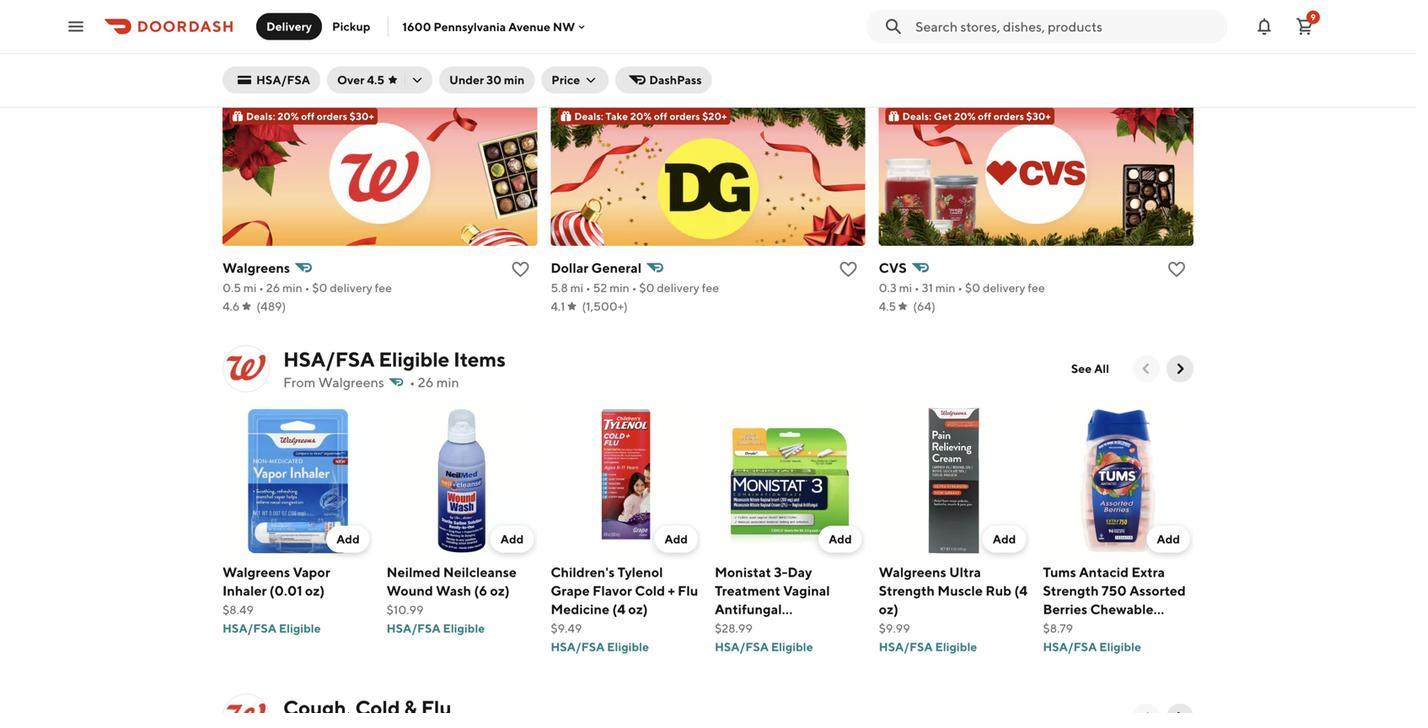 Task type: locate. For each thing, give the bounding box(es) containing it.
1 mi from the left
[[243, 281, 257, 295]]

1 horizontal spatial off
[[654, 110, 667, 122]]

2 horizontal spatial deals:
[[902, 110, 932, 122]]

pickup button
[[322, 13, 380, 40]]

3 20% from the left
[[954, 110, 976, 122]]

$​0 for walgreens
[[312, 281, 327, 295]]

0 vertical spatial next button of carousel image
[[1172, 361, 1188, 378]]

2 orders from the left
[[670, 110, 700, 122]]

off
[[301, 110, 315, 122], [654, 110, 667, 122], [978, 110, 991, 122]]

mi right 0.5
[[243, 281, 257, 295]]

4.5 right over
[[367, 73, 384, 87]]

0 horizontal spatial medicine
[[223, 62, 310, 86]]

neilmed
[[387, 565, 440, 581]]

add for children's tylenol grape flavor cold + flu medicine (4 oz)
[[665, 533, 688, 547]]

30
[[486, 73, 502, 87]]

ct) down chewable
[[1116, 620, 1133, 637]]

mi right the 5.8
[[570, 281, 583, 295]]

see all link
[[1061, 356, 1119, 383]]

delivery right 52
[[657, 281, 699, 295]]

1 horizontal spatial mi
[[570, 281, 583, 295]]

20% right get
[[954, 110, 976, 122]]

antifungal
[[715, 602, 782, 618]]

next button of carousel image
[[1172, 361, 1188, 378], [1172, 710, 1188, 714]]

eligible down wash
[[443, 622, 485, 636]]

notification bell image
[[1254, 16, 1274, 37]]

treatment
[[715, 583, 780, 599]]

0 horizontal spatial click to add this store to your saved list image
[[838, 260, 859, 280]]

0 horizontal spatial (4
[[612, 602, 625, 618]]

min right 31
[[935, 281, 955, 295]]

min for walgreens
[[282, 281, 302, 295]]

1 horizontal spatial fee
[[702, 281, 719, 295]]

1 horizontal spatial ct)
[[1116, 620, 1133, 637]]

dollar
[[551, 260, 589, 276]]

medicine down grape
[[551, 602, 609, 618]]

children's tylenol grape flavor cold + flu medicine (4 oz) $9.49 hsa/fsa eligible
[[551, 565, 698, 655]]

essentials
[[393, 62, 486, 86]]

2 horizontal spatial 20%
[[954, 110, 976, 122]]

0 horizontal spatial strength
[[879, 583, 935, 599]]

•
[[259, 281, 264, 295], [305, 281, 310, 295], [586, 281, 591, 295], [632, 281, 637, 295], [914, 281, 919, 295], [958, 281, 963, 295], [410, 375, 415, 391]]

orders for cvs
[[994, 110, 1024, 122]]

4.5 down 0.3 at the right of the page
[[879, 300, 896, 314]]

dashpass
[[649, 73, 702, 87]]

hsa/fsa down $8.49
[[223, 622, 276, 636]]

inhaler
[[223, 583, 267, 599]]

0 horizontal spatial deals:
[[246, 110, 275, 122]]

walgreens for walgreens vapor inhaler (0.01 oz) $8.49 hsa/fsa eligible
[[223, 565, 290, 581]]

oz) down vapor
[[305, 583, 325, 599]]

(489)
[[256, 300, 286, 314]]

oz) up $9.99
[[879, 602, 898, 618]]

delivery for dollar general
[[657, 281, 699, 295]]

1 off from the left
[[301, 110, 315, 122]]

oz)
[[305, 583, 325, 599], [490, 583, 510, 599], [628, 602, 648, 618], [879, 602, 898, 618]]

grape
[[551, 583, 590, 599]]

avenue
[[508, 20, 550, 34]]

1 horizontal spatial deals:
[[574, 110, 603, 122]]

add for walgreens ultra strength muscle rub (4 oz)
[[993, 533, 1016, 547]]

1 horizontal spatial medicine
[[551, 602, 609, 618]]

(4 down flavor
[[612, 602, 625, 618]]

click to add this store to your saved list image
[[510, 260, 530, 280]]

0 horizontal spatial $30+
[[349, 110, 374, 122]]

0 vertical spatial 26
[[266, 281, 280, 295]]

medicine down delivery button
[[223, 62, 310, 86]]

deals: for walgreens
[[246, 110, 275, 122]]

1 fee from the left
[[375, 281, 392, 295]]

3 fee from the left
[[1028, 281, 1045, 295]]

2 add from the left
[[500, 533, 524, 547]]

orders
[[317, 110, 347, 122], [670, 110, 700, 122], [994, 110, 1024, 122]]

delivery
[[330, 281, 372, 295], [657, 281, 699, 295], [983, 281, 1025, 295]]

oz) right (6
[[490, 583, 510, 599]]

1 horizontal spatial 20%
[[630, 110, 652, 122]]

hsa/fsa
[[256, 73, 310, 87], [283, 348, 375, 372], [223, 622, 276, 636], [387, 622, 441, 636], [551, 641, 605, 655], [715, 641, 769, 655], [879, 641, 933, 655], [1043, 641, 1097, 655]]

eligible down muscle
[[935, 641, 977, 655]]

9
[[1311, 12, 1316, 22]]

orders right get
[[994, 110, 1024, 122]]

eligible inside walgreens ultra strength muscle rub (4 oz) $9.99 hsa/fsa eligible
[[935, 641, 977, 655]]

open menu image
[[66, 16, 86, 37]]

1 vertical spatial next button of carousel image
[[1172, 710, 1188, 714]]

mi for cvs
[[899, 281, 912, 295]]

1 deals: from the left
[[246, 110, 275, 122]]

1 horizontal spatial strength
[[1043, 583, 1099, 599]]

min
[[504, 73, 525, 87], [282, 281, 302, 295], [609, 281, 629, 295], [935, 281, 955, 295], [436, 375, 459, 391]]

off down hsa/fsa button
[[301, 110, 315, 122]]

walgreens for walgreens
[[223, 260, 290, 276]]

(4
[[1014, 583, 1027, 599], [612, 602, 625, 618]]

cabinet
[[314, 62, 389, 86]]

assorted
[[1129, 583, 1186, 599]]

2 click to add this store to your saved list image from the left
[[1167, 260, 1187, 280]]

ct) inside monistat 3-day treatment vaginal antifungal combination pack (3 ct)
[[715, 639, 732, 655]]

Store search: begin typing to search for stores available on DoorDash text field
[[915, 17, 1217, 36]]

1 horizontal spatial 26
[[418, 375, 434, 391]]

0 vertical spatial ct)
[[1116, 620, 1133, 637]]

0 horizontal spatial off
[[301, 110, 315, 122]]

hsa/fsa down $9.99
[[879, 641, 933, 655]]

1 vertical spatial 4.5
[[879, 300, 896, 314]]

1 delivery from the left
[[330, 281, 372, 295]]

4.5
[[367, 73, 384, 87], [879, 300, 896, 314]]

rub
[[985, 583, 1012, 599]]

mi for dollar general
[[570, 281, 583, 295]]

1 horizontal spatial $30+
[[1026, 110, 1051, 122]]

get
[[934, 110, 952, 122]]

1 horizontal spatial orders
[[670, 110, 700, 122]]

hsa/fsa down tablets on the right of page
[[1043, 641, 1097, 655]]

eligible down pack
[[771, 641, 813, 655]]

strength
[[879, 583, 935, 599], [1043, 583, 1099, 599]]

day
[[788, 565, 812, 581]]

strength up $9.99
[[879, 583, 935, 599]]

1 vertical spatial (4
[[612, 602, 625, 618]]

2 mi from the left
[[570, 281, 583, 295]]

1 horizontal spatial delivery
[[657, 281, 699, 295]]

deals: left take
[[574, 110, 603, 122]]

deals: left get
[[902, 110, 932, 122]]

2 fee from the left
[[702, 281, 719, 295]]

5 add from the left
[[993, 533, 1016, 547]]

walgreens up muscle
[[879, 565, 946, 581]]

tablets
[[1043, 620, 1089, 637]]

1 next button of carousel image from the top
[[1172, 361, 1188, 378]]

0 horizontal spatial delivery
[[330, 281, 372, 295]]

$​0
[[312, 281, 327, 295], [639, 281, 654, 295], [965, 281, 980, 295]]

orders down over
[[317, 110, 347, 122]]

2 20% from the left
[[630, 110, 652, 122]]

26 up (489)
[[266, 281, 280, 295]]

$28.99
[[715, 622, 753, 636]]

1 horizontal spatial $​0
[[639, 281, 654, 295]]

previous button of carousel image
[[1138, 361, 1155, 378], [1138, 710, 1155, 714]]

0 vertical spatial 4.5
[[367, 73, 384, 87]]

add button
[[326, 527, 370, 553], [326, 527, 370, 553], [490, 527, 534, 553], [490, 527, 534, 553], [654, 527, 698, 553], [654, 527, 698, 553], [818, 527, 862, 553], [818, 527, 862, 553], [983, 527, 1026, 553], [983, 527, 1026, 553], [1147, 527, 1190, 553], [1147, 527, 1190, 553]]

4.6
[[223, 300, 240, 314]]

1 vertical spatial ct)
[[715, 639, 732, 655]]

9 button
[[1288, 10, 1322, 43]]

2 horizontal spatial mi
[[899, 281, 912, 295]]

deals: for dollar general
[[574, 110, 603, 122]]

• up (489)
[[259, 281, 264, 295]]

2 $​0 from the left
[[639, 281, 654, 295]]

min right 52
[[609, 281, 629, 295]]

0 vertical spatial previous button of carousel image
[[1138, 361, 1155, 378]]

• left 52
[[586, 281, 591, 295]]

eligible down flavor
[[607, 641, 649, 655]]

(4 right rub
[[1014, 583, 1027, 599]]

5.8
[[551, 281, 568, 295]]

off down dashpass button
[[654, 110, 667, 122]]

ct) down $28.99
[[715, 639, 732, 655]]

2 horizontal spatial delivery
[[983, 281, 1025, 295]]

0 horizontal spatial 4.5
[[367, 73, 384, 87]]

walgreens inside walgreens ultra strength muscle rub (4 oz) $9.99 hsa/fsa eligible
[[879, 565, 946, 581]]

fee for cvs
[[1028, 281, 1045, 295]]

off for cvs
[[978, 110, 991, 122]]

3 off from the left
[[978, 110, 991, 122]]

1 horizontal spatial (4
[[1014, 583, 1027, 599]]

walgreens up 0.5
[[223, 260, 290, 276]]

3 mi from the left
[[899, 281, 912, 295]]

1 vertical spatial previous button of carousel image
[[1138, 710, 1155, 714]]

walgreens inside walgreens vapor inhaler (0.01 oz) $8.49 hsa/fsa eligible
[[223, 565, 290, 581]]

vaginal
[[783, 583, 830, 599]]

mi right 0.3 at the right of the page
[[899, 281, 912, 295]]

hsa/fsa down $9.49
[[551, 641, 605, 655]]

5.8 mi • 52 min • $​0 delivery fee
[[551, 281, 719, 295]]

2 deals: from the left
[[574, 110, 603, 122]]

deals: down hsa/fsa button
[[246, 110, 275, 122]]

delivery
[[266, 19, 312, 33]]

$30+
[[349, 110, 374, 122], [1026, 110, 1051, 122]]

walgreens up inhaler
[[223, 565, 290, 581]]

add for monistat 3-day treatment vaginal antifungal combination pack (3 ct)
[[829, 533, 852, 547]]

2 horizontal spatial $​0
[[965, 281, 980, 295]]

min up (489)
[[282, 281, 302, 295]]

oz) inside walgreens ultra strength muscle rub (4 oz) $9.99 hsa/fsa eligible
[[879, 602, 898, 618]]

walgreens vapor inhaler (0.01 oz) $8.49 hsa/fsa eligible
[[223, 565, 330, 636]]

extra
[[1131, 565, 1165, 581]]

fee
[[375, 281, 392, 295], [702, 281, 719, 295], [1028, 281, 1045, 295]]

0 horizontal spatial 20%
[[277, 110, 299, 122]]

(4 inside walgreens ultra strength muscle rub (4 oz) $9.99 hsa/fsa eligible
[[1014, 583, 1027, 599]]

2 horizontal spatial fee
[[1028, 281, 1045, 295]]

fee for walgreens
[[375, 281, 392, 295]]

0 horizontal spatial $​0
[[312, 281, 327, 295]]

hsa/fsa eligible items
[[283, 348, 506, 372]]

(0.01
[[269, 583, 302, 599]]

0 horizontal spatial fee
[[375, 281, 392, 295]]

1 click to add this store to your saved list image from the left
[[838, 260, 859, 280]]

0 vertical spatial medicine
[[223, 62, 310, 86]]

0 horizontal spatial mi
[[243, 281, 257, 295]]

deals:
[[246, 110, 275, 122], [574, 110, 603, 122], [902, 110, 932, 122]]

2 off from the left
[[654, 110, 667, 122]]

3 add from the left
[[665, 533, 688, 547]]

6 add from the left
[[1157, 533, 1180, 547]]

0 vertical spatial (4
[[1014, 583, 1027, 599]]

hsa/fsa down $28.99
[[715, 641, 769, 655]]

hsa/fsa inside walgreens ultra strength muscle rub (4 oz) $9.99 hsa/fsa eligible
[[879, 641, 933, 655]]

0.5
[[223, 281, 241, 295]]

min down items
[[436, 375, 459, 391]]

$8.49
[[223, 604, 254, 618]]

fee for dollar general
[[702, 281, 719, 295]]

see all
[[1071, 362, 1109, 376]]

1 $​0 from the left
[[312, 281, 327, 295]]

delivery right 31
[[983, 281, 1025, 295]]

1 strength from the left
[[879, 583, 935, 599]]

neilmed neilcleanse wound wash (6 oz) $10.99 hsa/fsa eligible
[[387, 565, 517, 636]]

delivery up hsa/fsa eligible items
[[330, 281, 372, 295]]

click to add this store to your saved list image
[[838, 260, 859, 280], [1167, 260, 1187, 280]]

31
[[922, 281, 933, 295]]

4 add from the left
[[829, 533, 852, 547]]

(64)
[[913, 300, 935, 314]]

20%
[[277, 110, 299, 122], [630, 110, 652, 122], [954, 110, 976, 122]]

dollar general
[[551, 260, 642, 276]]

2 horizontal spatial off
[[978, 110, 991, 122]]

strength up berries
[[1043, 583, 1099, 599]]

hsa/fsa inside button
[[256, 73, 310, 87]]

combination
[[715, 620, 797, 637]]

eligible inside walgreens vapor inhaler (0.01 oz) $8.49 hsa/fsa eligible
[[279, 622, 321, 636]]

2 strength from the left
[[1043, 583, 1099, 599]]

ct)
[[1116, 620, 1133, 637], [715, 639, 732, 655]]

(96
[[1092, 620, 1113, 637]]

(4 inside "children's tylenol grape flavor cold + flu medicine (4 oz) $9.49 hsa/fsa eligible"
[[612, 602, 625, 618]]

20% for cvs
[[954, 110, 976, 122]]

2 next button of carousel image from the top
[[1172, 710, 1188, 714]]

20% right take
[[630, 110, 652, 122]]

cvs
[[879, 260, 907, 276]]

eligible down (96
[[1099, 641, 1141, 655]]

off right get
[[978, 110, 991, 122]]

min right 30
[[504, 73, 525, 87]]

3 deals: from the left
[[902, 110, 932, 122]]

eligible down the (0.01
[[279, 622, 321, 636]]

hsa/fsa down $10.99 at the left bottom
[[387, 622, 441, 636]]

0 horizontal spatial orders
[[317, 110, 347, 122]]

oz) inside walgreens vapor inhaler (0.01 oz) $8.49 hsa/fsa eligible
[[305, 583, 325, 599]]

oz) down cold at the bottom left of page
[[628, 602, 648, 618]]

walgreens for walgreens ultra strength muscle rub (4 oz) $9.99 hsa/fsa eligible
[[879, 565, 946, 581]]

20% down hsa/fsa button
[[277, 110, 299, 122]]

children's
[[551, 565, 615, 581]]

mi for walgreens
[[243, 281, 257, 295]]

2 horizontal spatial orders
[[994, 110, 1024, 122]]

monistat
[[715, 565, 771, 581]]

2 delivery from the left
[[657, 281, 699, 295]]

26
[[266, 281, 280, 295], [418, 375, 434, 391]]

from walgreens
[[283, 375, 384, 391]]

3 delivery from the left
[[983, 281, 1025, 295]]

orders left $20+
[[670, 110, 700, 122]]

min for cvs
[[935, 281, 955, 295]]

hsa/fsa up deals: 20% off orders $30+
[[256, 73, 310, 87]]

delivery for walgreens
[[330, 281, 372, 295]]

eligible
[[379, 348, 449, 372], [279, 622, 321, 636], [443, 622, 485, 636], [607, 641, 649, 655], [771, 641, 813, 655], [935, 641, 977, 655], [1099, 641, 1141, 655]]

eligible inside the neilmed neilcleanse wound wash (6 oz) $10.99 hsa/fsa eligible
[[443, 622, 485, 636]]

• 26 min
[[410, 375, 459, 391]]

26 down hsa/fsa eligible items
[[418, 375, 434, 391]]

orders for dollar general
[[670, 110, 700, 122]]

3 $​0 from the left
[[965, 281, 980, 295]]

$​0 for cvs
[[965, 281, 980, 295]]

1 add from the left
[[336, 533, 360, 547]]

1 vertical spatial medicine
[[551, 602, 609, 618]]

1 horizontal spatial 4.5
[[879, 300, 896, 314]]

medicine
[[223, 62, 310, 86], [551, 602, 609, 618]]

3 orders from the left
[[994, 110, 1024, 122]]

1600
[[402, 20, 431, 34]]

1 horizontal spatial click to add this store to your saved list image
[[1167, 260, 1187, 280]]

0 horizontal spatial ct)
[[715, 639, 732, 655]]

over
[[337, 73, 365, 87]]



Task type: describe. For each thing, give the bounding box(es) containing it.
$8.79 hsa/fsa eligible
[[1043, 622, 1141, 655]]

$10.99
[[387, 604, 424, 618]]

next button of carousel image for 1st previous button of carousel image from the bottom of the page
[[1172, 710, 1188, 714]]

min inside button
[[504, 73, 525, 87]]

1 previous button of carousel image from the top
[[1138, 361, 1155, 378]]

hsa/fsa inside walgreens vapor inhaler (0.01 oz) $8.49 hsa/fsa eligible
[[223, 622, 276, 636]]

neilmed neilcleanse wound wash (6 oz) image
[[387, 406, 537, 557]]

general
[[591, 260, 642, 276]]

under 30 min
[[449, 73, 525, 87]]

2 previous button of carousel image from the top
[[1138, 710, 1155, 714]]

+
[[668, 583, 675, 599]]

4.1
[[551, 300, 565, 314]]

(6
[[474, 583, 487, 599]]

3-
[[774, 565, 788, 581]]

next button of carousel image for first previous button of carousel image from the top of the page
[[1172, 361, 1188, 378]]

1 items, open order cart image
[[1295, 16, 1315, 37]]

medicine inside "link"
[[223, 62, 310, 86]]

tums antacid extra strength 750 assorted berries chewable tablets (96 ct)
[[1043, 565, 1186, 637]]

• down hsa/fsa eligible items
[[410, 375, 415, 391]]

2 $30+ from the left
[[1026, 110, 1051, 122]]

medicine inside "children's tylenol grape flavor cold + flu medicine (4 oz) $9.49 hsa/fsa eligible"
[[551, 602, 609, 618]]

pennsylvania
[[434, 20, 506, 34]]

see
[[1071, 362, 1092, 376]]

hsa/fsa up from walgreens
[[283, 348, 375, 372]]

over 4.5
[[337, 73, 384, 87]]

oz) inside the neilmed neilcleanse wound wash (6 oz) $10.99 hsa/fsa eligible
[[490, 583, 510, 599]]

cold
[[635, 583, 665, 599]]

0 horizontal spatial 26
[[266, 281, 280, 295]]

strength inside walgreens ultra strength muscle rub (4 oz) $9.99 hsa/fsa eligible
[[879, 583, 935, 599]]

52
[[593, 281, 607, 295]]

20% for dollar general
[[630, 110, 652, 122]]

click to add this store to your saved list image for dollar general
[[838, 260, 859, 280]]

eligible inside $8.79 hsa/fsa eligible
[[1099, 641, 1141, 655]]

eligible up "• 26 min"
[[379, 348, 449, 372]]

items
[[453, 348, 506, 372]]

(3
[[833, 620, 846, 637]]

wash
[[436, 583, 471, 599]]

0.3 mi • 31 min • $​0 delivery fee
[[879, 281, 1045, 295]]

1 vertical spatial 26
[[418, 375, 434, 391]]

walgreens ultra strength muscle rub (4 oz) $9.99 hsa/fsa eligible
[[879, 565, 1027, 655]]

click to add this store to your saved list image for cvs
[[1167, 260, 1187, 280]]

$9.99
[[879, 622, 910, 636]]

wound
[[387, 583, 433, 599]]

eligible inside '$28.99 hsa/fsa eligible'
[[771, 641, 813, 655]]

deals: take 20% off orders $20+
[[574, 110, 727, 122]]

add for neilmed neilcleanse wound wash (6 oz)
[[500, 533, 524, 547]]

eligible inside "children's tylenol grape flavor cold + flu medicine (4 oz) $9.49 hsa/fsa eligible"
[[607, 641, 649, 655]]

• down general
[[632, 281, 637, 295]]

tylenol
[[617, 565, 663, 581]]

750
[[1102, 583, 1127, 599]]

add for walgreens vapor inhaler (0.01 oz)
[[336, 533, 360, 547]]

deals: for cvs
[[902, 110, 932, 122]]

strength inside the 'tums antacid extra strength 750 assorted berries chewable tablets (96 ct)'
[[1043, 583, 1099, 599]]

$28.99 hsa/fsa eligible
[[715, 622, 813, 655]]

ct) inside the 'tums antacid extra strength 750 assorted berries chewable tablets (96 ct)'
[[1116, 620, 1133, 637]]

chewable
[[1090, 602, 1154, 618]]

medicine cabinet essentials
[[223, 62, 486, 86]]

walgreens ultra strength muscle rub (4 oz) image
[[879, 406, 1029, 557]]

1 orders from the left
[[317, 110, 347, 122]]

hsa/fsa button
[[223, 67, 320, 94]]

price button
[[541, 67, 609, 94]]

off for dollar general
[[654, 110, 667, 122]]

take
[[606, 110, 628, 122]]

• left 31
[[914, 281, 919, 295]]

tums antacid extra strength 750 assorted berries chewable tablets (96 ct) image
[[1043, 406, 1193, 557]]

medicine cabinet essentials link
[[223, 61, 486, 88]]

hsa/fsa inside '$28.99 hsa/fsa eligible'
[[715, 641, 769, 655]]

1600 pennsylvania avenue nw button
[[402, 20, 589, 34]]

walgreens down hsa/fsa eligible items
[[318, 375, 384, 391]]

vapor
[[293, 565, 330, 581]]

$8.79
[[1043, 622, 1073, 636]]

$20+
[[702, 110, 727, 122]]

tums
[[1043, 565, 1076, 581]]

deals: 20% off orders $30+
[[246, 110, 374, 122]]

hsa/fsa inside $8.79 hsa/fsa eligible
[[1043, 641, 1097, 655]]

add for tums antacid extra strength 750 assorted berries chewable tablets (96 ct)
[[1157, 533, 1180, 547]]

under
[[449, 73, 484, 87]]

pickup
[[332, 19, 370, 33]]

from
[[283, 375, 316, 391]]

antacid
[[1079, 565, 1129, 581]]

0.5 mi • 26 min • $​0 delivery fee
[[223, 281, 392, 295]]

berries
[[1043, 602, 1087, 618]]

1600 pennsylvania avenue nw
[[402, 20, 575, 34]]

nw
[[553, 20, 575, 34]]

flavor
[[593, 583, 632, 599]]

hsa/fsa inside "children's tylenol grape flavor cold + flu medicine (4 oz) $9.49 hsa/fsa eligible"
[[551, 641, 605, 655]]

• right 0.5
[[305, 281, 310, 295]]

price
[[551, 73, 580, 87]]

dashpass button
[[615, 67, 712, 94]]

oz) inside "children's tylenol grape flavor cold + flu medicine (4 oz) $9.49 hsa/fsa eligible"
[[628, 602, 648, 618]]

ultra
[[949, 565, 981, 581]]

hsa/fsa inside the neilmed neilcleanse wound wash (6 oz) $10.99 hsa/fsa eligible
[[387, 622, 441, 636]]

flu
[[678, 583, 698, 599]]

1 20% from the left
[[277, 110, 299, 122]]

over 4.5 button
[[327, 67, 432, 94]]

min for dollar general
[[609, 281, 629, 295]]

0.3
[[879, 281, 897, 295]]

4.5 inside button
[[367, 73, 384, 87]]

children's tylenol grape flavor cold + flu medicine (4 oz) image
[[551, 406, 701, 557]]

muscle
[[937, 583, 983, 599]]

walgreens vapor inhaler (0.01 oz) image
[[223, 406, 373, 557]]

1 $30+ from the left
[[349, 110, 374, 122]]

delivery for cvs
[[983, 281, 1025, 295]]

delivery button
[[256, 13, 322, 40]]

deals: get 20% off orders $30+
[[902, 110, 1051, 122]]

• right 31
[[958, 281, 963, 295]]

monistat 3-day treatment vaginal antifungal combination pack (3 ct) image
[[715, 406, 865, 557]]

$9.49
[[551, 622, 582, 636]]

neilcleanse
[[443, 565, 517, 581]]

pack
[[800, 620, 830, 637]]

$​0 for dollar general
[[639, 281, 654, 295]]

monistat 3-day treatment vaginal antifungal combination pack (3 ct)
[[715, 565, 846, 655]]

all
[[1094, 362, 1109, 376]]



Task type: vqa. For each thing, say whether or not it's contained in the screenshot.


